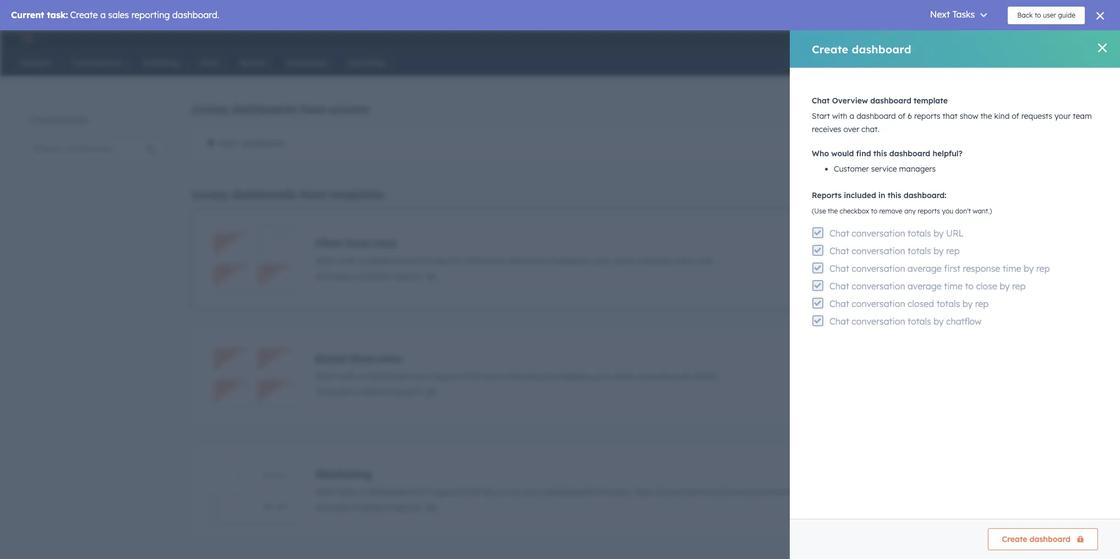 Task type: vqa. For each thing, say whether or not it's contained in the screenshot.
show related to Email Overview
yes



Task type: locate. For each thing, give the bounding box(es) containing it.
2 includes from the top
[[316, 386, 351, 397]]

reports
[[812, 191, 842, 201]]

1 vertical spatial kind
[[524, 255, 542, 266]]

your inside marketing start with a dashboard of 9 reports that focus on your website performance. also performance and contact activity.
[[522, 487, 541, 498]]

dashboard inside chat overview start with a dashboard of 6 reports that show the kind of requests your team receives over chat.
[[367, 255, 412, 266]]

1 horizontal spatial create dashboard
[[1003, 535, 1071, 545]]

0 vertical spatial average
[[908, 263, 942, 274]]

Search HubSpot search field
[[966, 53, 1101, 72]]

1-
[[26, 115, 33, 125]]

dashboard inside button
[[1030, 535, 1071, 545]]

1 vertical spatial requests
[[555, 255, 591, 266]]

average for first
[[908, 263, 942, 274]]

dashboard inside marketing start with a dashboard of 9 reports that focus on your website performance. also performance and contact activity.
[[367, 487, 412, 498]]

create dashboards from templates
[[192, 188, 384, 202]]

2 vertical spatial over
[[675, 371, 693, 382]]

reports inside chat overview start with a dashboard of 6 reports that show the kind of requests your team receives over chat.
[[433, 255, 463, 266]]

team inside email overview start with a dashboard of 6 reports that show the kind of requests your team receives over email.
[[614, 371, 636, 382]]

conversation up chat conversation totals by chatflow
[[852, 299, 906, 310]]

helpful?
[[933, 149, 963, 159]]

this up service
[[874, 149, 888, 159]]

create inside button
[[1003, 535, 1028, 545]]

reports included in this dashboard:
[[812, 191, 947, 201]]

average up closed
[[908, 281, 942, 292]]

show
[[960, 111, 979, 121], [485, 255, 506, 266], [485, 371, 506, 382]]

show inside chat overview start with a dashboard of 6 reports that show the kind of requests your team receives over chat.
[[485, 255, 506, 266]]

2 vertical spatial kind
[[524, 371, 542, 382]]

overview for email overview
[[350, 352, 403, 365]]

1 average from the top
[[908, 263, 942, 274]]

team inside chat overview start with a dashboard of 6 reports that show the kind of requests your team receives over chat.
[[614, 255, 636, 266]]

also
[[636, 487, 653, 498]]

totals up chat conversation average first response time by rep
[[908, 246, 932, 257]]

results
[[64, 115, 87, 125]]

0 vertical spatial includes 6 default reports
[[316, 271, 423, 282]]

chatflow
[[947, 316, 982, 327]]

dashboard
[[852, 42, 912, 56], [871, 96, 912, 106], [857, 111, 897, 121], [240, 138, 285, 149], [890, 149, 931, 159], [367, 255, 412, 266], [367, 371, 412, 382], [367, 487, 412, 498], [1030, 535, 1071, 545]]

0 horizontal spatial chat.
[[695, 255, 716, 266]]

2 dashboards from the top
[[232, 188, 297, 202]]

your
[[1055, 111, 1072, 121], [593, 255, 612, 266], [593, 371, 612, 382], [522, 487, 541, 498]]

to left close at the right of page
[[966, 281, 974, 292]]

0 horizontal spatial this
[[874, 149, 888, 159]]

totals for chatflow
[[908, 316, 932, 327]]

1 from from the top
[[300, 102, 326, 116]]

requests for chat overview
[[555, 255, 591, 266]]

chat for chat conversation totals by chatflow
[[830, 316, 850, 327]]

hubspot image
[[20, 32, 33, 46]]

response
[[964, 263, 1001, 274]]

by down closed
[[934, 316, 944, 327]]

settings link
[[1015, 33, 1029, 45]]

time down first
[[945, 281, 963, 292]]

1 vertical spatial create dashboard
[[1003, 535, 1071, 545]]

over
[[844, 124, 860, 134], [675, 255, 693, 266], [675, 371, 693, 382]]

2 vertical spatial show
[[485, 371, 506, 382]]

0 vertical spatial receives
[[812, 124, 842, 134]]

and
[[712, 487, 728, 498]]

first
[[945, 263, 961, 274]]

requests
[[1022, 111, 1053, 121], [555, 255, 591, 266], [555, 371, 591, 382]]

that inside marketing start with a dashboard of 9 reports that focus on your website performance. also performance and contact activity.
[[465, 487, 482, 498]]

chat for chat conversation totals by rep
[[830, 246, 850, 257]]

managers
[[900, 164, 937, 174]]

0 horizontal spatial 9
[[353, 502, 358, 513]]

receives inside email overview start with a dashboard of 6 reports that show the kind of requests your team receives over email.
[[638, 371, 672, 382]]

menu
[[903, 30, 1108, 48]]

music button
[[1052, 30, 1107, 48]]

kind for email overview
[[524, 371, 542, 382]]

1 vertical spatial average
[[908, 281, 942, 292]]

average up chat conversation average time to close by rep at the bottom of page
[[908, 263, 942, 274]]

conversation down chat conversation totals by rep
[[852, 263, 906, 274]]

a inside marketing start with a dashboard of 9 reports that focus on your website performance. also performance and contact activity.
[[359, 487, 364, 498]]

your inside chat overview start with a dashboard of 6 reports that show the kind of requests your team receives over chat.
[[593, 255, 612, 266]]

of inside marketing start with a dashboard of 9 reports that focus on your website performance. also performance and contact activity.
[[414, 487, 423, 498]]

totals up chatflow
[[937, 299, 961, 310]]

1 vertical spatial receives
[[638, 255, 672, 266]]

from left "templates"
[[300, 188, 326, 202]]

time
[[1004, 263, 1022, 274], [945, 281, 963, 292]]

find
[[857, 149, 872, 159]]

overview
[[833, 96, 869, 106], [345, 236, 397, 250], [350, 352, 403, 365]]

new
[[219, 138, 238, 149]]

6
[[908, 111, 913, 121], [425, 255, 430, 266], [353, 271, 359, 282], [425, 371, 430, 382], [353, 386, 359, 397]]

from
[[300, 102, 326, 116], [300, 188, 326, 202]]

1 vertical spatial show
[[485, 255, 506, 266]]

team
[[1074, 111, 1093, 121], [614, 255, 636, 266], [614, 371, 636, 382]]

over inside email overview start with a dashboard of 6 reports that show the kind of requests your team receives over email.
[[675, 371, 693, 382]]

0 vertical spatial time
[[1004, 263, 1022, 274]]

that inside email overview start with a dashboard of 6 reports that show the kind of requests your team receives over email.
[[465, 371, 482, 382]]

kind
[[995, 111, 1010, 121], [524, 255, 542, 266], [524, 371, 542, 382]]

2 vertical spatial includes
[[316, 502, 351, 513]]

dashboard inside who would find this dashboard helpful? customer service managers
[[890, 149, 931, 159]]

chat
[[812, 96, 830, 106], [830, 228, 850, 239], [316, 236, 342, 250], [830, 246, 850, 257], [830, 263, 850, 274], [830, 281, 850, 292], [830, 299, 850, 310], [830, 316, 850, 327]]

totals down any
[[908, 228, 932, 239]]

activity.
[[764, 487, 797, 498]]

of
[[899, 111, 906, 121], [1013, 111, 1020, 121], [43, 115, 51, 125], [414, 255, 423, 266], [544, 255, 553, 266], [414, 371, 423, 382], [544, 371, 553, 382], [414, 487, 423, 498]]

0 vertical spatial from
[[300, 102, 326, 116]]

closed
[[908, 299, 935, 310]]

receives
[[812, 124, 842, 134], [638, 255, 672, 266], [638, 371, 672, 382]]

9
[[425, 487, 430, 498], [353, 502, 358, 513]]

1 vertical spatial chat.
[[695, 255, 716, 266]]

reports
[[915, 111, 941, 121], [918, 207, 941, 215], [433, 255, 463, 266], [393, 271, 423, 282], [433, 371, 463, 382], [393, 386, 423, 397], [433, 487, 463, 498], [393, 502, 423, 513]]

0 horizontal spatial time
[[945, 281, 963, 292]]

0 vertical spatial team
[[1074, 111, 1093, 121]]

0 horizontal spatial create dashboard
[[812, 42, 912, 56]]

0 vertical spatial chat.
[[862, 124, 880, 134]]

any
[[905, 207, 917, 215]]

2 vertical spatial default
[[361, 502, 390, 513]]

that inside chat overview start with a dashboard of 6 reports that show the kind of requests your team receives over chat.
[[465, 255, 482, 266]]

2 conversation from the top
[[852, 246, 906, 257]]

None checkbox
[[192, 326, 1070, 424], [192, 442, 1070, 540], [192, 326, 1070, 424], [192, 442, 1070, 540]]

from for templates
[[300, 188, 326, 202]]

dashboards down new dashboard
[[232, 188, 297, 202]]

1 horizontal spatial 9
[[425, 487, 430, 498]]

from left scratch
[[300, 102, 326, 116]]

contact
[[730, 487, 762, 498]]

1 vertical spatial to
[[966, 281, 974, 292]]

0 vertical spatial 9
[[425, 487, 430, 498]]

new dashboard
[[219, 138, 285, 149]]

dashboards
[[232, 102, 297, 116], [232, 188, 297, 202]]

with
[[833, 111, 848, 121], [339, 255, 356, 266], [339, 371, 356, 382], [339, 487, 356, 498]]

the
[[981, 111, 993, 121], [829, 207, 839, 215], [509, 255, 522, 266], [509, 371, 522, 382]]

1 vertical spatial over
[[675, 255, 693, 266]]

1 conversation from the top
[[852, 228, 906, 239]]

0 vertical spatial create dashboard
[[812, 42, 912, 56]]

receives for email overview
[[638, 371, 672, 382]]

1 horizontal spatial to
[[966, 281, 974, 292]]

3 includes from the top
[[316, 502, 351, 513]]

conversation for chat conversation average first response time by rep
[[852, 263, 906, 274]]

marketplaces button
[[969, 30, 992, 48]]

rep
[[947, 246, 960, 257], [1037, 263, 1051, 274], [1013, 281, 1027, 292], [976, 299, 989, 310]]

time right response
[[1004, 263, 1022, 274]]

overview right email
[[350, 352, 403, 365]]

url
[[947, 228, 964, 239]]

1 horizontal spatial 14
[[53, 115, 61, 125]]

overview inside email overview start with a dashboard of 6 reports that show the kind of requests your team receives over email.
[[350, 352, 403, 365]]

show inside email overview start with a dashboard of 6 reports that show the kind of requests your team receives over email.
[[485, 371, 506, 382]]

by
[[934, 228, 944, 239], [934, 246, 944, 257], [1025, 263, 1035, 274], [1000, 281, 1011, 292], [963, 299, 973, 310], [934, 316, 944, 327]]

2 vertical spatial receives
[[638, 371, 672, 382]]

1 vertical spatial includes
[[316, 386, 351, 397]]

4 conversation from the top
[[852, 281, 906, 292]]

help button
[[994, 30, 1013, 48]]

a inside chat overview dashboard template start with a dashboard of 6 reports that show the kind of requests your team receives over chat.
[[850, 111, 855, 121]]

to down reports included in this dashboard:
[[872, 207, 878, 215]]

overview down "templates"
[[345, 236, 397, 250]]

create dashboard
[[812, 42, 912, 56], [1003, 535, 1071, 545]]

reports inside email overview start with a dashboard of 6 reports that show the kind of requests your team receives over email.
[[433, 371, 463, 382]]

a
[[850, 111, 855, 121], [359, 255, 364, 266], [359, 371, 364, 382], [359, 487, 364, 498]]

0 vertical spatial default
[[361, 271, 390, 282]]

1 vertical spatial time
[[945, 281, 963, 292]]

overview up 'would'
[[833, 96, 869, 106]]

2 vertical spatial team
[[614, 371, 636, 382]]

start
[[812, 111, 831, 121], [316, 255, 336, 266], [316, 371, 336, 382], [316, 487, 336, 498]]

email
[[316, 352, 347, 365]]

2 from from the top
[[300, 188, 326, 202]]

5 conversation from the top
[[852, 299, 906, 310]]

1 horizontal spatial chat.
[[862, 124, 880, 134]]

includes 6 default reports
[[316, 271, 423, 282], [316, 386, 423, 397]]

default for chat overview
[[361, 271, 390, 282]]

settings image
[[1017, 35, 1027, 45]]

1 horizontal spatial time
[[1004, 263, 1022, 274]]

website
[[543, 487, 575, 498]]

requests inside chat overview start with a dashboard of 6 reports that show the kind of requests your team receives over chat.
[[555, 255, 591, 266]]

create
[[812, 42, 849, 56], [192, 102, 228, 116], [192, 188, 228, 202], [1003, 535, 1028, 545]]

chat. inside chat overview start with a dashboard of 6 reports that show the kind of requests your team receives over chat.
[[695, 255, 716, 266]]

chat inside chat overview dashboard template start with a dashboard of 6 reports that show the kind of requests your team receives over chat.
[[812, 96, 830, 106]]

kind inside email overview start with a dashboard of 6 reports that show the kind of requests your team receives over email.
[[524, 371, 542, 382]]

1 vertical spatial from
[[300, 188, 326, 202]]

notifications button
[[1031, 30, 1050, 48]]

email overview start with a dashboard of 6 reports that show the kind of requests your team receives over email.
[[316, 352, 720, 382]]

kind inside chat overview start with a dashboard of 6 reports that show the kind of requests your team receives over chat.
[[524, 255, 542, 266]]

conversation down chat conversation closed totals by rep at right bottom
[[852, 316, 906, 327]]

includes
[[316, 271, 351, 282], [316, 386, 351, 397], [316, 502, 351, 513]]

1 vertical spatial default
[[361, 386, 390, 397]]

2 vertical spatial requests
[[555, 371, 591, 382]]

this inside who would find this dashboard helpful? customer service managers
[[874, 149, 888, 159]]

0 vertical spatial requests
[[1022, 111, 1053, 121]]

requests for email overview
[[555, 371, 591, 382]]

0 vertical spatial over
[[844, 124, 860, 134]]

conversation up chat conversation closed totals by rep at right bottom
[[852, 281, 906, 292]]

chat for chat conversation average time to close by rep
[[830, 281, 850, 292]]

6 conversation from the top
[[852, 316, 906, 327]]

0 vertical spatial this
[[874, 149, 888, 159]]

team for email overview
[[614, 371, 636, 382]]

conversation down chat conversation totals by url
[[852, 246, 906, 257]]

close image
[[1099, 44, 1108, 52]]

0 vertical spatial overview
[[833, 96, 869, 106]]

2 vertical spatial overview
[[350, 352, 403, 365]]

this
[[874, 149, 888, 159], [888, 191, 902, 201]]

marketing
[[316, 467, 372, 481]]

6 inside chat overview start with a dashboard of 6 reports that show the kind of requests your team receives over chat.
[[425, 255, 430, 266]]

this right 'in'
[[888, 191, 902, 201]]

1 vertical spatial team
[[614, 255, 636, 266]]

1 14 from the left
[[33, 115, 41, 125]]

1 includes from the top
[[316, 271, 351, 282]]

0 vertical spatial kind
[[995, 111, 1010, 121]]

by left url
[[934, 228, 944, 239]]

overview inside chat overview start with a dashboard of 6 reports that show the kind of requests your team receives over chat.
[[345, 236, 397, 250]]

would
[[832, 149, 855, 159]]

over inside chat overview start with a dashboard of 6 reports that show the kind of requests your team receives over chat.
[[675, 255, 693, 266]]

1 includes 6 default reports from the top
[[316, 271, 423, 282]]

14
[[33, 115, 41, 125], [53, 115, 61, 125]]

None checkbox
[[192, 210, 1070, 308], [192, 557, 1070, 560], [192, 210, 1070, 308], [192, 557, 1070, 560]]

dashboards up new dashboard
[[232, 102, 297, 116]]

default for marketing
[[361, 502, 390, 513]]

receives inside chat overview start with a dashboard of 6 reports that show the kind of requests your team receives over chat.
[[638, 255, 672, 266]]

1 horizontal spatial this
[[888, 191, 902, 201]]

1 vertical spatial this
[[888, 191, 902, 201]]

your inside email overview start with a dashboard of 6 reports that show the kind of requests your team receives over email.
[[593, 371, 612, 382]]

requests inside email overview start with a dashboard of 6 reports that show the kind of requests your team receives over email.
[[555, 371, 591, 382]]

default
[[361, 271, 390, 282], [361, 386, 390, 397], [361, 502, 390, 513]]

totals
[[908, 228, 932, 239], [908, 246, 932, 257], [937, 299, 961, 310], [908, 316, 932, 327]]

show inside chat overview dashboard template start with a dashboard of 6 reports that show the kind of requests your team receives over chat.
[[960, 111, 979, 121]]

1 vertical spatial overview
[[345, 236, 397, 250]]

0 vertical spatial show
[[960, 111, 979, 121]]

conversation for chat conversation totals by chatflow
[[852, 316, 906, 327]]

0 vertical spatial dashboards
[[232, 102, 297, 116]]

3 conversation from the top
[[852, 263, 906, 274]]

conversation up chat conversation totals by rep
[[852, 228, 906, 239]]

totals down closed
[[908, 316, 932, 327]]

2 average from the top
[[908, 281, 942, 292]]

calling icon image
[[952, 35, 962, 45]]

1 dashboards from the top
[[232, 102, 297, 116]]

0 horizontal spatial 14
[[33, 115, 41, 125]]

overview for chat overview
[[345, 236, 397, 250]]

0 vertical spatial includes
[[316, 271, 351, 282]]

2 includes 6 default reports from the top
[[316, 386, 423, 397]]

conversation
[[852, 228, 906, 239], [852, 246, 906, 257], [852, 263, 906, 274], [852, 281, 906, 292], [852, 299, 906, 310], [852, 316, 906, 327]]

1 vertical spatial 9
[[353, 502, 358, 513]]

chat overview start with a dashboard of 6 reports that show the kind of requests your team receives over chat.
[[316, 236, 716, 266]]

focus
[[485, 487, 507, 498]]

1 vertical spatial includes 6 default reports
[[316, 386, 423, 397]]

start inside chat overview start with a dashboard of 6 reports that show the kind of requests your team receives over chat.
[[316, 255, 336, 266]]

9 inside marketing start with a dashboard of 9 reports that focus on your website performance. also performance and contact activity.
[[425, 487, 430, 498]]

chat conversation totals by chatflow
[[830, 316, 982, 327]]

with inside chat overview start with a dashboard of 6 reports that show the kind of requests your team receives over chat.
[[339, 255, 356, 266]]

0 vertical spatial to
[[872, 207, 878, 215]]

over inside chat overview dashboard template start with a dashboard of 6 reports that show the kind of requests your team receives over chat.
[[844, 124, 860, 134]]

1 vertical spatial dashboards
[[232, 188, 297, 202]]

that
[[943, 111, 958, 121], [465, 255, 482, 266], [465, 371, 482, 382], [465, 487, 482, 498]]

chat conversation closed totals by rep
[[830, 299, 989, 310]]

chat inside chat overview start with a dashboard of 6 reports that show the kind of requests your team receives over chat.
[[316, 236, 342, 250]]



Task type: describe. For each thing, give the bounding box(es) containing it.
kind inside chat overview dashboard template start with a dashboard of 6 reports that show the kind of requests your team receives over chat.
[[995, 111, 1010, 121]]

close
[[977, 281, 998, 292]]

want.)
[[974, 207, 993, 215]]

that inside chat overview dashboard template start with a dashboard of 6 reports that show the kind of requests your team receives over chat.
[[943, 111, 958, 121]]

create dashboard inside button
[[1003, 535, 1071, 545]]

with inside chat overview dashboard template start with a dashboard of 6 reports that show the kind of requests your team receives over chat.
[[833, 111, 848, 121]]

email.
[[695, 371, 720, 382]]

on
[[510, 487, 520, 498]]

team for chat overview
[[614, 255, 636, 266]]

chat overview dashboard template start with a dashboard of 6 reports that show the kind of requests your team receives over chat.
[[812, 96, 1093, 134]]

includes 9 default reports
[[316, 502, 423, 513]]

receives for chat overview
[[638, 255, 672, 266]]

show for email overview
[[485, 371, 506, 382]]

includes for marketing
[[316, 502, 351, 513]]

includes for email
[[316, 386, 351, 397]]

includes 6 default reports for email
[[316, 386, 423, 397]]

dashboard:
[[904, 191, 947, 201]]

a inside chat overview start with a dashboard of 6 reports that show the kind of requests your team receives over chat.
[[359, 255, 364, 266]]

in
[[879, 191, 886, 201]]

chat conversation totals by url
[[830, 228, 964, 239]]

start inside email overview start with a dashboard of 6 reports that show the kind of requests your team receives over email.
[[316, 371, 336, 382]]

overview inside chat overview dashboard template start with a dashboard of 6 reports that show the kind of requests your team receives over chat.
[[833, 96, 869, 106]]

remove
[[880, 207, 903, 215]]

music
[[1071, 35, 1090, 44]]

notifications image
[[1035, 35, 1045, 45]]

1-14 of 14 results
[[26, 115, 87, 125]]

over for chat overview
[[675, 255, 693, 266]]

average for time
[[908, 281, 942, 292]]

requests inside chat overview dashboard template start with a dashboard of 6 reports that show the kind of requests your team receives over chat.
[[1022, 111, 1053, 121]]

search image
[[1098, 59, 1106, 67]]

upgrade image
[[904, 35, 914, 45]]

includes 6 default reports for chat
[[316, 271, 423, 282]]

from for scratch
[[300, 102, 326, 116]]

don't
[[956, 207, 972, 215]]

search button
[[1092, 53, 1111, 72]]

chat conversation totals by rep
[[830, 246, 960, 257]]

with inside email overview start with a dashboard of 6 reports that show the kind of requests your team receives over email.
[[339, 371, 356, 382]]

a inside email overview start with a dashboard of 6 reports that show the kind of requests your team receives over email.
[[359, 371, 364, 382]]

dashboards for scratch
[[232, 102, 297, 116]]

marketing start with a dashboard of 9 reports that focus on your website performance. also performance and contact activity.
[[316, 467, 797, 498]]

conversation for chat conversation totals by url
[[852, 228, 906, 239]]

conversation for chat conversation totals by rep
[[852, 246, 906, 257]]

chat for chat overview start with a dashboard of 6 reports that show the kind of requests your team receives over chat.
[[316, 236, 342, 250]]

conversation for chat conversation average time to close by rep
[[852, 281, 906, 292]]

with inside marketing start with a dashboard of 9 reports that focus on your website performance. also performance and contact activity.
[[339, 487, 356, 498]]

totals for rep
[[908, 246, 932, 257]]

create dashboards from scratch
[[192, 102, 370, 116]]

reports inside chat overview dashboard template start with a dashboard of 6 reports that show the kind of requests your team receives over chat.
[[915, 111, 941, 121]]

scratch
[[330, 102, 370, 116]]

you
[[943, 207, 954, 215]]

start inside marketing start with a dashboard of 9 reports that focus on your website performance. also performance and contact activity.
[[316, 487, 336, 498]]

the inside chat overview dashboard template start with a dashboard of 6 reports that show the kind of requests your team receives over chat.
[[981, 111, 993, 121]]

chat conversation average time to close by rep
[[830, 281, 1027, 292]]

team inside chat overview dashboard template start with a dashboard of 6 reports that show the kind of requests your team receives over chat.
[[1074, 111, 1093, 121]]

(use the checkbox to remove any reports you don't want.)
[[812, 207, 993, 215]]

help image
[[999, 35, 1009, 45]]

templates
[[330, 188, 384, 202]]

dashboard inside option
[[240, 138, 285, 149]]

service
[[872, 164, 898, 174]]

marketplaces image
[[975, 35, 985, 45]]

conversation for chat conversation closed totals by rep
[[852, 299, 906, 310]]

receives inside chat overview dashboard template start with a dashboard of 6 reports that show the kind of requests your team receives over chat.
[[812, 124, 842, 134]]

performance
[[656, 487, 709, 498]]

by up chatflow
[[963, 299, 973, 310]]

menu containing music
[[903, 30, 1108, 48]]

chat for chat conversation average first response time by rep
[[830, 263, 850, 274]]

by right response
[[1025, 263, 1035, 274]]

upgrade
[[916, 36, 946, 44]]

greg robinson image
[[1059, 34, 1069, 44]]

New dashboard checkbox
[[192, 125, 1070, 161]]

included
[[845, 191, 877, 201]]

who
[[812, 149, 830, 159]]

totals for url
[[908, 228, 932, 239]]

customer
[[835, 164, 870, 174]]

6 inside email overview start with a dashboard of 6 reports that show the kind of requests your team receives over email.
[[425, 371, 430, 382]]

this for in
[[888, 191, 902, 201]]

by up chat conversation average first response time by rep
[[934, 246, 944, 257]]

template
[[914, 96, 948, 106]]

over for email overview
[[675, 371, 693, 382]]

show for chat overview
[[485, 255, 506, 266]]

your inside chat overview dashboard template start with a dashboard of 6 reports that show the kind of requests your team receives over chat.
[[1055, 111, 1072, 121]]

create dashboard button
[[989, 529, 1099, 551]]

chat for chat overview dashboard template start with a dashboard of 6 reports that show the kind of requests your team receives over chat.
[[812, 96, 830, 106]]

the inside chat overview start with a dashboard of 6 reports that show the kind of requests your team receives over chat.
[[509, 255, 522, 266]]

who would find this dashboard helpful? customer service managers
[[812, 149, 963, 174]]

(use
[[812, 207, 827, 215]]

chat conversation average first response time by rep
[[830, 263, 1051, 274]]

by right close at the right of page
[[1000, 281, 1011, 292]]

6 inside chat overview dashboard template start with a dashboard of 6 reports that show the kind of requests your team receives over chat.
[[908, 111, 913, 121]]

this for find
[[874, 149, 888, 159]]

chat for chat conversation totals by url
[[830, 228, 850, 239]]

reports inside marketing start with a dashboard of 9 reports that focus on your website performance. also performance and contact activity.
[[433, 487, 463, 498]]

Search search field
[[26, 138, 164, 160]]

calling icon button
[[948, 32, 967, 46]]

the inside email overview start with a dashboard of 6 reports that show the kind of requests your team receives over email.
[[509, 371, 522, 382]]

chat for chat conversation closed totals by rep
[[830, 299, 850, 310]]

dashboards for templates
[[232, 188, 297, 202]]

kind for chat overview
[[524, 255, 542, 266]]

hubspot link
[[13, 32, 41, 46]]

default for email overview
[[361, 386, 390, 397]]

performance.
[[578, 487, 633, 498]]

checkbox
[[840, 207, 870, 215]]

dashboard inside email overview start with a dashboard of 6 reports that show the kind of requests your team receives over email.
[[367, 371, 412, 382]]

0 horizontal spatial to
[[872, 207, 878, 215]]

2 14 from the left
[[53, 115, 61, 125]]

start inside chat overview dashboard template start with a dashboard of 6 reports that show the kind of requests your team receives over chat.
[[812, 111, 831, 121]]

chat. inside chat overview dashboard template start with a dashboard of 6 reports that show the kind of requests your team receives over chat.
[[862, 124, 880, 134]]

includes for chat
[[316, 271, 351, 282]]



